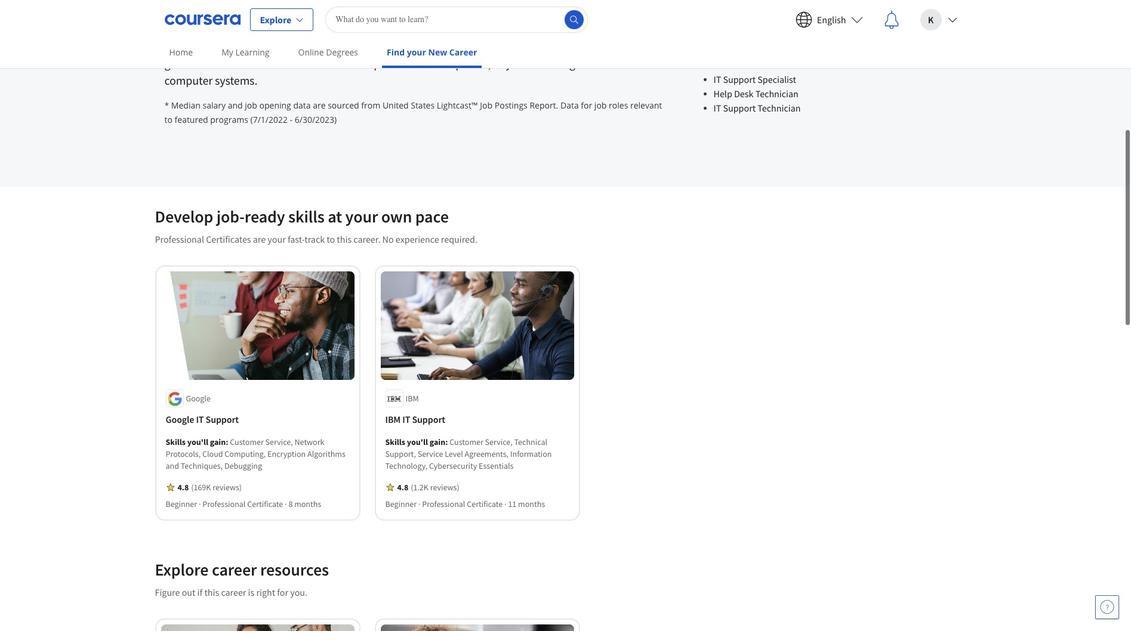 Task type: locate. For each thing, give the bounding box(es) containing it.
0 horizontal spatial an
[[179, 23, 191, 38]]

1 customer from the left
[[230, 437, 264, 448]]

cybersecurity
[[429, 461, 477, 472]]

and up 'programs' at the top of the page
[[228, 100, 243, 111]]

job up (7/1/2022
[[245, 100, 257, 111]]

1 horizontal spatial 4.8
[[397, 483, 409, 494]]

0 horizontal spatial you'll
[[187, 437, 208, 448]]

explore inside popup button
[[260, 13, 292, 25]]

1 4.8 from the left
[[178, 483, 189, 494]]

1 horizontal spatial for
[[581, 100, 593, 111]]

0 horizontal spatial reviews)
[[213, 483, 242, 494]]

beginner down (169k
[[166, 499, 197, 510]]

online degrees link
[[294, 39, 363, 66]]

ibm up ibm it support
[[406, 394, 419, 405]]

1 horizontal spatial from
[[646, 39, 670, 54]]

0 horizontal spatial certificate
[[247, 499, 283, 510]]

4.8 for ibm
[[397, 483, 409, 494]]

coursera image
[[165, 10, 240, 29]]

explore up learning
[[260, 13, 292, 25]]

professional down 4.8 (169k reviews)
[[203, 499, 246, 510]]

1 horizontal spatial job
[[595, 100, 607, 111]]

2 beginner from the left
[[386, 499, 417, 510]]

4.8 left (169k
[[178, 483, 189, 494]]

0 horizontal spatial this
[[205, 587, 219, 599]]

ibm for ibm
[[406, 394, 419, 405]]

0 horizontal spatial customer
[[230, 437, 264, 448]]

for inside as an it support specialist, you'll support, install, fix, and maintain hardware and software for an organization's computer systems and networks. you might also work across a variety of industries, from government to education to health care to private tech companies, anywhere an organization uses computer systems.
[[608, 23, 621, 38]]

2 vertical spatial for
[[277, 587, 289, 599]]

None search field
[[326, 6, 588, 33]]

support for help desk support
[[818, 2, 847, 13]]

my
[[222, 47, 233, 58]]

0 horizontal spatial your
[[268, 234, 286, 245]]

4.8 (169k reviews)
[[178, 483, 242, 494]]

software
[[562, 23, 605, 38]]

from left united
[[362, 100, 381, 111]]

1 horizontal spatial desk
[[800, 2, 817, 13]]

to inside * median salary and job opening data are sourced from united states lightcast™ job postings report. data for job roles relevant to featured programs (7/1/2022 - 6/30/2023)
[[165, 114, 173, 125]]

* median salary and job opening data are sourced from united states lightcast™ job postings report. data for job roles relevant to featured programs (7/1/2022 - 6/30/2023)
[[165, 100, 663, 125]]

0 horizontal spatial beginner
[[166, 499, 197, 510]]

learning
[[236, 47, 270, 58]]

explore for explore
[[260, 13, 292, 25]]

0 horizontal spatial :
[[226, 437, 228, 448]]

1 horizontal spatial your
[[346, 206, 378, 228]]

2 skills from the left
[[386, 437, 406, 448]]

1 vertical spatial from
[[362, 100, 381, 111]]

4.8 for google
[[178, 483, 189, 494]]

service,
[[266, 437, 293, 448], [485, 437, 513, 448]]

salary
[[203, 100, 226, 111]]

for inside explore career resources figure out if this career is right for you.
[[277, 587, 289, 599]]

for inside * median salary and job opening data are sourced from united states lightcast™ job postings report. data for job roles relevant to featured programs (7/1/2022 - 6/30/2023)
[[581, 100, 593, 111]]

0 vertical spatial this
[[337, 234, 352, 245]]

1 vertical spatial your
[[346, 206, 378, 228]]

1 reviews) from the left
[[213, 483, 242, 494]]

1 horizontal spatial explore
[[260, 13, 292, 25]]

1 horizontal spatial months
[[518, 499, 545, 510]]

report.
[[530, 100, 559, 111]]

to up systems.
[[227, 56, 237, 71]]

months right 11
[[518, 499, 545, 510]]

customer inside customer service, technical support, service level agreements, information technology, cybersecurity essentials
[[450, 437, 484, 448]]

certificate
[[247, 499, 283, 510], [467, 499, 503, 510]]

might
[[421, 39, 450, 54]]

service, up agreements,
[[485, 437, 513, 448]]

from inside * median salary and job opening data are sourced from united states lightcast™ job postings report. data for job roles relevant to featured programs (7/1/2022 - 6/30/2023)
[[362, 100, 381, 111]]

techniques,
[[181, 461, 223, 472]]

1 vertical spatial help
[[714, 88, 733, 100]]

beginner · professional certificate · 11 months
[[386, 499, 545, 510]]

ibm for ibm it support
[[386, 414, 401, 426]]

(7/1/2022
[[251, 114, 288, 125]]

postings
[[495, 100, 528, 111]]

customer service, network protocols, cloud computing, encryption algorithms and techniques, debugging
[[166, 437, 346, 472]]

beginner down (1.2k
[[386, 499, 417, 510]]

1 horizontal spatial ibm
[[406, 394, 419, 405]]

1 vertical spatial desk
[[735, 88, 754, 100]]

0 horizontal spatial from
[[362, 100, 381, 111]]

1 skills you'll gain : from the left
[[166, 437, 230, 448]]

0 horizontal spatial skills
[[166, 437, 186, 448]]

resources
[[260, 560, 329, 581]]

beginner · professional certificate · 8 months
[[166, 499, 321, 510]]

your inside find your new career link
[[407, 47, 426, 58]]

1 horizontal spatial gain
[[430, 437, 446, 448]]

0 horizontal spatial for
[[277, 587, 289, 599]]

2 horizontal spatial your
[[407, 47, 426, 58]]

from inside as an it support specialist, you'll support, install, fix, and maintain hardware and software for an organization's computer systems and networks. you might also work across a variety of industries, from government to education to health care to private tech companies, anywhere an organization uses computer systems.
[[646, 39, 670, 54]]

this right if
[[205, 587, 219, 599]]

this left career. on the left of the page
[[337, 234, 352, 245]]

across
[[502, 39, 534, 54]]

0 horizontal spatial skills you'll gain :
[[166, 437, 230, 448]]

1 vertical spatial google
[[166, 414, 194, 426]]

fix,
[[407, 23, 421, 38]]

1 months from the left
[[295, 499, 321, 510]]

and up 'variety'
[[541, 23, 560, 38]]

job left roles on the top
[[595, 100, 607, 111]]

to down * at left top
[[165, 114, 173, 125]]

0 horizontal spatial desk
[[735, 88, 754, 100]]

0 vertical spatial help
[[782, 2, 798, 13]]

explore up out
[[155, 560, 209, 581]]

customer for google it support
[[230, 437, 264, 448]]

1 vertical spatial are
[[253, 234, 266, 245]]

for up industries,
[[608, 23, 621, 38]]

· down (169k
[[199, 499, 201, 510]]

help
[[782, 2, 798, 13], [714, 88, 733, 100]]

support for google it support
[[206, 414, 239, 426]]

1 horizontal spatial help
[[782, 2, 798, 13]]

skills up "support,"
[[386, 437, 406, 448]]

computer
[[236, 39, 284, 54], [165, 73, 213, 88]]

What do you want to learn? text field
[[326, 6, 588, 33]]

systems.
[[215, 73, 258, 88]]

find your new career
[[387, 47, 477, 58]]

0 horizontal spatial service,
[[266, 437, 293, 448]]

1 vertical spatial explore
[[155, 560, 209, 581]]

1 horizontal spatial service,
[[485, 437, 513, 448]]

repair
[[862, 2, 885, 13]]

4 · from the left
[[505, 499, 507, 510]]

0 vertical spatial are
[[313, 100, 326, 111]]

are down ready
[[253, 234, 266, 245]]

1 horizontal spatial reviews)
[[430, 483, 460, 494]]

3 · from the left
[[419, 499, 421, 510]]

from right industries,
[[646, 39, 670, 54]]

skills you'll gain : up protocols,
[[166, 437, 230, 448]]

to right 'track'
[[327, 234, 335, 245]]

to
[[227, 56, 237, 71], [292, 56, 302, 71], [361, 56, 372, 71], [165, 114, 173, 125], [327, 234, 335, 245]]

professional down develop
[[155, 234, 204, 245]]

1 horizontal spatial this
[[337, 234, 352, 245]]

gain up service
[[430, 437, 446, 448]]

1 : from the left
[[226, 437, 228, 448]]

customer up level
[[450, 437, 484, 448]]

: up level
[[446, 437, 448, 448]]

0 horizontal spatial are
[[253, 234, 266, 245]]

relevant
[[631, 100, 663, 111]]

professional for ibm it support
[[422, 499, 466, 510]]

2 4.8 from the left
[[397, 483, 409, 494]]

1 vertical spatial computer
[[165, 73, 213, 88]]

:
[[226, 437, 228, 448], [446, 437, 448, 448]]

customer inside customer service, network protocols, cloud computing, encryption algorithms and techniques, debugging
[[230, 437, 264, 448]]

2 months from the left
[[518, 499, 545, 510]]

1 skills from the left
[[166, 437, 186, 448]]

uses
[[623, 56, 646, 71]]

explore
[[260, 13, 292, 25], [155, 560, 209, 581]]

job
[[480, 100, 493, 111]]

*
[[165, 100, 169, 111]]

data
[[561, 100, 579, 111]]

technician
[[756, 88, 799, 100], [758, 102, 801, 114]]

an up industries,
[[624, 23, 636, 38]]

4.8 left (1.2k
[[397, 483, 409, 494]]

united
[[383, 100, 409, 111]]

professional
[[155, 234, 204, 245], [203, 499, 246, 510], [422, 499, 466, 510]]

google up google it support
[[186, 394, 211, 405]]

certificate left 11
[[467, 499, 503, 510]]

you'll up protocols,
[[187, 437, 208, 448]]

are inside * median salary and job opening data are sourced from united states lightcast™ job postings report. data for job roles relevant to featured programs (7/1/2022 - 6/30/2023)
[[313, 100, 326, 111]]

1 vertical spatial this
[[205, 587, 219, 599]]

support
[[818, 2, 847, 13], [724, 73, 756, 85], [724, 102, 756, 114], [206, 414, 239, 426], [412, 414, 446, 426]]

2 reviews) from the left
[[430, 483, 460, 494]]

hardware
[[491, 23, 539, 38]]

0 horizontal spatial 4.8
[[178, 483, 189, 494]]

(1.2k
[[411, 483, 429, 494]]

roles
[[609, 100, 629, 111]]

explore inside explore career resources figure out if this career is right for you.
[[155, 560, 209, 581]]

an down 'variety'
[[545, 56, 557, 71]]

2 horizontal spatial an
[[624, 23, 636, 38]]

1 vertical spatial for
[[581, 100, 593, 111]]

gain up cloud
[[210, 437, 226, 448]]

find
[[387, 47, 405, 58]]

to right care
[[361, 56, 372, 71]]

0 horizontal spatial explore
[[155, 560, 209, 581]]

for left you.
[[277, 587, 289, 599]]

service, up encryption
[[266, 437, 293, 448]]

2 : from the left
[[446, 437, 448, 448]]

gain for google it support
[[210, 437, 226, 448]]

directory
[[814, 20, 847, 30]]

reviews) down cybersecurity
[[430, 483, 460, 494]]

professional for google it support
[[203, 499, 246, 510]]

0 horizontal spatial job
[[245, 100, 257, 111]]

skills you'll gain : for google
[[166, 437, 230, 448]]

1 certificate from the left
[[247, 499, 283, 510]]

2 vertical spatial your
[[268, 234, 286, 245]]

1 horizontal spatial skills you'll gain :
[[386, 437, 450, 448]]

0 vertical spatial for
[[608, 23, 621, 38]]

lightcast™
[[437, 100, 478, 111]]

2 certificate from the left
[[467, 499, 503, 510]]

· left 11
[[505, 499, 507, 510]]

0 horizontal spatial help
[[714, 88, 733, 100]]

· left 8
[[285, 499, 287, 510]]

service
[[418, 449, 443, 460]]

2 customer from the left
[[450, 437, 484, 448]]

service, inside customer service, network protocols, cloud computing, encryption algorithms and techniques, debugging
[[266, 437, 293, 448]]

1 horizontal spatial beginner
[[386, 499, 417, 510]]

0 horizontal spatial gain
[[210, 437, 226, 448]]

skills you'll gain :
[[166, 437, 230, 448], [386, 437, 450, 448]]

microsoft active directory
[[758, 20, 847, 30]]

1 vertical spatial ibm
[[386, 414, 401, 426]]

career left is
[[221, 587, 246, 599]]

google up protocols,
[[166, 414, 194, 426]]

k button
[[911, 0, 967, 39]]

0 vertical spatial explore
[[260, 13, 292, 25]]

computer up education
[[236, 39, 284, 54]]

featured
[[175, 114, 208, 125]]

variety
[[544, 39, 578, 54]]

you'll for google it support
[[187, 437, 208, 448]]

you'll up service
[[407, 437, 428, 448]]

months right 8
[[295, 499, 321, 510]]

·
[[199, 499, 201, 510], [285, 499, 287, 510], [419, 499, 421, 510], [505, 499, 507, 510]]

1 horizontal spatial you'll
[[298, 23, 325, 38]]

information
[[511, 449, 552, 460]]

skills up protocols,
[[166, 437, 186, 448]]

job
[[245, 100, 257, 111], [595, 100, 607, 111]]

customer up computing,
[[230, 437, 264, 448]]

months
[[295, 499, 321, 510], [518, 499, 545, 510]]

for right data
[[581, 100, 593, 111]]

1 gain from the left
[[210, 437, 226, 448]]

network
[[295, 437, 325, 448]]

0 horizontal spatial ibm
[[386, 414, 401, 426]]

1 beginner from the left
[[166, 499, 197, 510]]

support for ibm it support
[[412, 414, 446, 426]]

career up is
[[212, 560, 257, 581]]

computer down the government
[[165, 73, 213, 88]]

are up 6/30/2023)
[[313, 100, 326, 111]]

· down (1.2k
[[419, 499, 421, 510]]

support,
[[327, 23, 369, 38]]

: up computing,
[[226, 437, 228, 448]]

service, inside customer service, technical support, service level agreements, information technology, cybersecurity essentials
[[485, 437, 513, 448]]

ibm
[[406, 394, 419, 405], [386, 414, 401, 426]]

as an it support specialist, you'll support, install, fix, and maintain hardware and software for an organization's computer systems and networks. you might also work across a variety of industries, from government to education to health care to private tech companies, anywhere an organization uses computer systems.
[[165, 23, 670, 88]]

ibm it support
[[386, 414, 446, 426]]

desk inside it support specialist help desk technician it support technician
[[735, 88, 754, 100]]

government
[[165, 56, 225, 71]]

0 horizontal spatial months
[[295, 499, 321, 510]]

is
[[248, 587, 255, 599]]

professional down 4.8 (1.2k reviews)
[[422, 499, 466, 510]]

2 horizontal spatial for
[[608, 23, 621, 38]]

2 skills you'll gain : from the left
[[386, 437, 450, 448]]

and down protocols,
[[166, 461, 179, 472]]

1 horizontal spatial skills
[[386, 437, 406, 448]]

0 vertical spatial ibm
[[406, 394, 419, 405]]

1 horizontal spatial are
[[313, 100, 326, 111]]

computing,
[[225, 449, 266, 460]]

median
[[171, 100, 201, 111]]

ibm inside ibm it support link
[[386, 414, 401, 426]]

google it support link
[[166, 413, 350, 427]]

beginner for ibm
[[386, 499, 417, 510]]

1 job from the left
[[245, 100, 257, 111]]

you'll up systems
[[298, 23, 325, 38]]

1 horizontal spatial customer
[[450, 437, 484, 448]]

you'll
[[298, 23, 325, 38], [187, 437, 208, 448], [407, 437, 428, 448]]

2 horizontal spatial you'll
[[407, 437, 428, 448]]

1 horizontal spatial :
[[446, 437, 448, 448]]

0 vertical spatial google
[[186, 394, 211, 405]]

reviews) for ibm it support
[[430, 483, 460, 494]]

1 horizontal spatial certificate
[[467, 499, 503, 510]]

skills you'll gain : up service
[[386, 437, 450, 448]]

to inside develop job-ready skills at your own pace professional certificates are your fast-track to this career. no experience required.
[[327, 234, 335, 245]]

months for google it support
[[295, 499, 321, 510]]

help inside it support specialist help desk technician it support technician
[[714, 88, 733, 100]]

and inside customer service, network protocols, cloud computing, encryption algorithms and techniques, debugging
[[166, 461, 179, 472]]

certificate left 8
[[247, 499, 283, 510]]

0 vertical spatial your
[[407, 47, 426, 58]]

ibm it support link
[[386, 413, 570, 427]]

organization's
[[165, 39, 233, 54]]

it
[[193, 23, 203, 38], [714, 73, 722, 85], [714, 102, 722, 114], [196, 414, 204, 426], [403, 414, 411, 426]]

1 service, from the left
[[266, 437, 293, 448]]

online degrees
[[298, 47, 358, 58]]

an right as
[[179, 23, 191, 38]]

professional inside develop job-ready skills at your own pace professional certificates are your fast-track to this career. no experience required.
[[155, 234, 204, 245]]

2 gain from the left
[[430, 437, 446, 448]]

states
[[411, 100, 435, 111]]

industries,
[[592, 39, 644, 54]]

1 horizontal spatial computer
[[236, 39, 284, 54]]

beginner
[[166, 499, 197, 510], [386, 499, 417, 510]]

service, for google it support
[[266, 437, 293, 448]]

reviews) up beginner · professional certificate · 8 months
[[213, 483, 242, 494]]

2 service, from the left
[[485, 437, 513, 448]]

0 vertical spatial from
[[646, 39, 670, 54]]

you
[[401, 39, 419, 54]]

ibm up "support,"
[[386, 414, 401, 426]]



Task type: describe. For each thing, give the bounding box(es) containing it.
figure
[[155, 587, 180, 599]]

level
[[445, 449, 463, 460]]

it support specialist help desk technician it support technician
[[714, 73, 801, 114]]

1 horizontal spatial an
[[545, 56, 557, 71]]

google for google
[[186, 394, 211, 405]]

active
[[791, 20, 813, 30]]

certificate for google it support
[[247, 499, 283, 510]]

0 horizontal spatial computer
[[165, 73, 213, 88]]

certificate for ibm it support
[[467, 499, 503, 510]]

experience
[[396, 234, 439, 245]]

work
[[475, 39, 500, 54]]

technical
[[515, 437, 548, 448]]

specialist
[[758, 73, 797, 85]]

customer for ibm it support
[[450, 437, 484, 448]]

service, for ibm it support
[[485, 437, 513, 448]]

private
[[374, 56, 408, 71]]

to down systems
[[292, 56, 302, 71]]

months for ibm it support
[[518, 499, 545, 510]]

8
[[289, 499, 293, 510]]

care
[[338, 56, 359, 71]]

maintain
[[445, 23, 489, 38]]

networks.
[[349, 39, 398, 54]]

education
[[240, 56, 289, 71]]

english button
[[787, 0, 873, 39]]

develop
[[155, 206, 213, 228]]

install,
[[372, 23, 404, 38]]

sourced
[[328, 100, 359, 111]]

0 vertical spatial technician
[[756, 88, 799, 100]]

2 job from the left
[[595, 100, 607, 111]]

0 vertical spatial career
[[212, 560, 257, 581]]

this inside develop job-ready skills at your own pace professional certificates are your fast-track to this career. no experience required.
[[337, 234, 352, 245]]

encryption
[[268, 449, 306, 460]]

help desk support
[[782, 2, 847, 13]]

certificates
[[206, 234, 251, 245]]

you'll inside as an it support specialist, you'll support, install, fix, and maintain hardware and software for an organization's computer systems and networks. you might also work across a variety of industries, from government to education to health care to private tech companies, anywhere an organization uses computer systems.
[[298, 23, 325, 38]]

find your new career link
[[382, 39, 482, 68]]

this inside explore career resources figure out if this career is right for you.
[[205, 587, 219, 599]]

track
[[305, 234, 325, 245]]

debugging
[[225, 461, 262, 472]]

right
[[256, 587, 275, 599]]

-
[[290, 114, 293, 125]]

support,
[[386, 449, 416, 460]]

gain for ibm it support
[[430, 437, 446, 448]]

ready
[[245, 206, 285, 228]]

2 · from the left
[[285, 499, 287, 510]]

k
[[929, 13, 934, 25]]

as
[[165, 23, 176, 38]]

and down support,
[[328, 39, 347, 54]]

pace
[[416, 206, 449, 228]]

career
[[450, 47, 477, 58]]

own
[[382, 206, 412, 228]]

skills you'll gain : for ibm
[[386, 437, 450, 448]]

algorithms
[[308, 449, 346, 460]]

tech
[[411, 56, 432, 71]]

skills
[[288, 206, 325, 228]]

companies,
[[434, 56, 491, 71]]

home
[[169, 47, 193, 58]]

skills for ibm
[[386, 437, 406, 448]]

anywhere
[[494, 56, 542, 71]]

you'll for ibm it support
[[407, 437, 428, 448]]

6/30/2023)
[[295, 114, 337, 125]]

google for google it support
[[166, 414, 194, 426]]

no
[[383, 234, 394, 245]]

: for google it support
[[226, 437, 228, 448]]

health
[[304, 56, 336, 71]]

: for ibm it support
[[446, 437, 448, 448]]

explore career resources figure out if this career is right for you.
[[155, 560, 329, 599]]

explore button
[[250, 8, 314, 31]]

english
[[818, 13, 847, 25]]

data
[[294, 100, 311, 111]]

1 vertical spatial technician
[[758, 102, 801, 114]]

1 · from the left
[[199, 499, 201, 510]]

4.8 (1.2k reviews)
[[397, 483, 460, 494]]

fast-
[[288, 234, 305, 245]]

online
[[298, 47, 324, 58]]

my learning
[[222, 47, 270, 58]]

11
[[509, 499, 517, 510]]

also
[[452, 39, 473, 54]]

develop job-ready skills at your own pace professional certificates are your fast-track to this career. no experience required.
[[155, 206, 478, 245]]

cloud
[[202, 449, 223, 460]]

explore for explore career resources figure out if this career is right for you.
[[155, 560, 209, 581]]

my learning link
[[217, 39, 274, 66]]

programs
[[210, 114, 248, 125]]

skills for google
[[166, 437, 186, 448]]

and inside * median salary and job opening data are sourced from united states lightcast™ job postings report. data for job roles relevant to featured programs (7/1/2022 - 6/30/2023)
[[228, 100, 243, 111]]

beginner for google
[[166, 499, 197, 510]]

and up might
[[424, 23, 443, 38]]

1 vertical spatial career
[[221, 587, 246, 599]]

reviews) for google it support
[[213, 483, 242, 494]]

degrees
[[326, 47, 358, 58]]

customer service, technical support, service level agreements, information technology, cybersecurity essentials
[[386, 437, 552, 472]]

help center image
[[1101, 601, 1115, 615]]

it inside as an it support specialist, you'll support, install, fix, and maintain hardware and software for an organization's computer systems and networks. you might also work across a variety of industries, from government to education to health care to private tech companies, anywhere an organization uses computer systems.
[[193, 23, 203, 38]]

organization
[[559, 56, 621, 71]]

protocols,
[[166, 449, 201, 460]]

of
[[580, 39, 590, 54]]

job-
[[217, 206, 245, 228]]

out
[[182, 587, 196, 599]]

0 vertical spatial computer
[[236, 39, 284, 54]]

required.
[[441, 234, 478, 245]]

technology,
[[386, 461, 428, 472]]

google it support
[[166, 414, 239, 426]]

are inside develop job-ready skills at your own pace professional certificates are your fast-track to this career. no experience required.
[[253, 234, 266, 245]]

you.
[[290, 587, 308, 599]]

0 vertical spatial desk
[[800, 2, 817, 13]]



Task type: vqa. For each thing, say whether or not it's contained in the screenshot.
2nd the Course details from the bottom of the page
no



